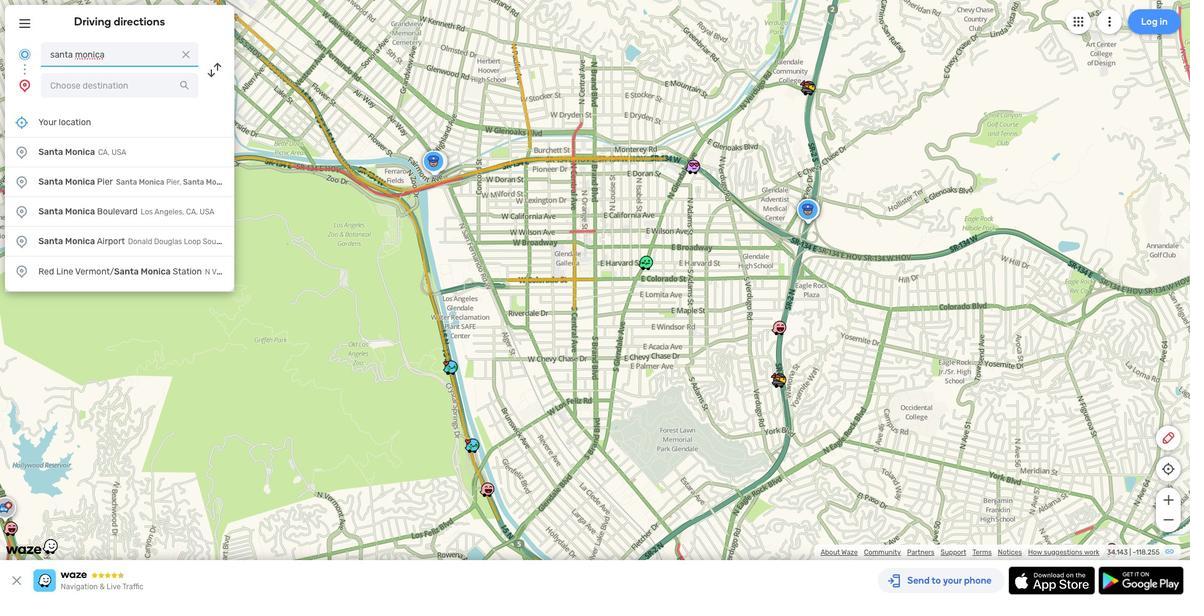 Task type: describe. For each thing, give the bounding box(es) containing it.
live
[[107, 583, 121, 591]]

partners link
[[907, 549, 935, 557]]

driving directions
[[74, 15, 165, 29]]

location image for 4th "option" from the top
[[14, 234, 29, 249]]

support link
[[941, 549, 966, 557]]

34.143 | -118.255
[[1107, 549, 1160, 557]]

suggestions
[[1044, 549, 1083, 557]]

terms link
[[973, 549, 992, 557]]

traffic
[[122, 583, 143, 591]]

zoom out image
[[1161, 513, 1176, 528]]

how
[[1028, 549, 1042, 557]]

|
[[1130, 549, 1131, 557]]

about waze community partners support terms notices how suggestions work
[[821, 549, 1100, 557]]

current location image
[[17, 47, 32, 62]]

0 vertical spatial x image
[[180, 48, 192, 61]]

notices
[[998, 549, 1022, 557]]

link image
[[1165, 547, 1175, 557]]

-
[[1133, 549, 1136, 557]]

driving
[[74, 15, 111, 29]]

34.143
[[1107, 549, 1128, 557]]

2 option from the top
[[5, 167, 234, 197]]

how suggestions work link
[[1028, 549, 1100, 557]]

Choose starting point text field
[[41, 42, 198, 67]]



Task type: locate. For each thing, give the bounding box(es) containing it.
terms
[[973, 549, 992, 557]]

about
[[821, 549, 840, 557]]

work
[[1084, 549, 1100, 557]]

118.255
[[1136, 549, 1160, 557]]

community link
[[864, 549, 901, 557]]

1 option from the top
[[5, 138, 234, 167]]

4 option from the top
[[5, 227, 234, 257]]

navigation & live traffic
[[61, 583, 143, 591]]

notices link
[[998, 549, 1022, 557]]

1 vertical spatial x image
[[9, 573, 24, 588]]

community
[[864, 549, 901, 557]]

Choose destination text field
[[41, 73, 198, 98]]

option
[[5, 138, 234, 167], [5, 167, 234, 197], [5, 197, 234, 227], [5, 227, 234, 257], [5, 257, 234, 286]]

zoom in image
[[1161, 493, 1176, 508]]

partners
[[907, 549, 935, 557]]

x image
[[180, 48, 192, 61], [9, 573, 24, 588]]

location image for 5th "option" from the top
[[14, 264, 29, 279]]

0 horizontal spatial x image
[[9, 573, 24, 588]]

waze
[[842, 549, 858, 557]]

directions
[[114, 15, 165, 29]]

pencil image
[[1161, 431, 1176, 446]]

location image
[[14, 145, 29, 160]]

location image for third "option"
[[14, 204, 29, 219]]

location image
[[17, 78, 32, 93], [14, 174, 29, 189], [14, 204, 29, 219], [14, 234, 29, 249], [14, 264, 29, 279]]

location image for second "option" from the top of the page
[[14, 174, 29, 189]]

navigation
[[61, 583, 98, 591]]

support
[[941, 549, 966, 557]]

1 horizontal spatial x image
[[180, 48, 192, 61]]

3 option from the top
[[5, 197, 234, 227]]

&
[[100, 583, 105, 591]]

list box
[[5, 108, 234, 291]]

about waze link
[[821, 549, 858, 557]]

5 option from the top
[[5, 257, 234, 286]]

recenter image
[[14, 115, 29, 130]]



Task type: vqa. For each thing, say whether or not it's contained in the screenshot.
About Waze link
yes



